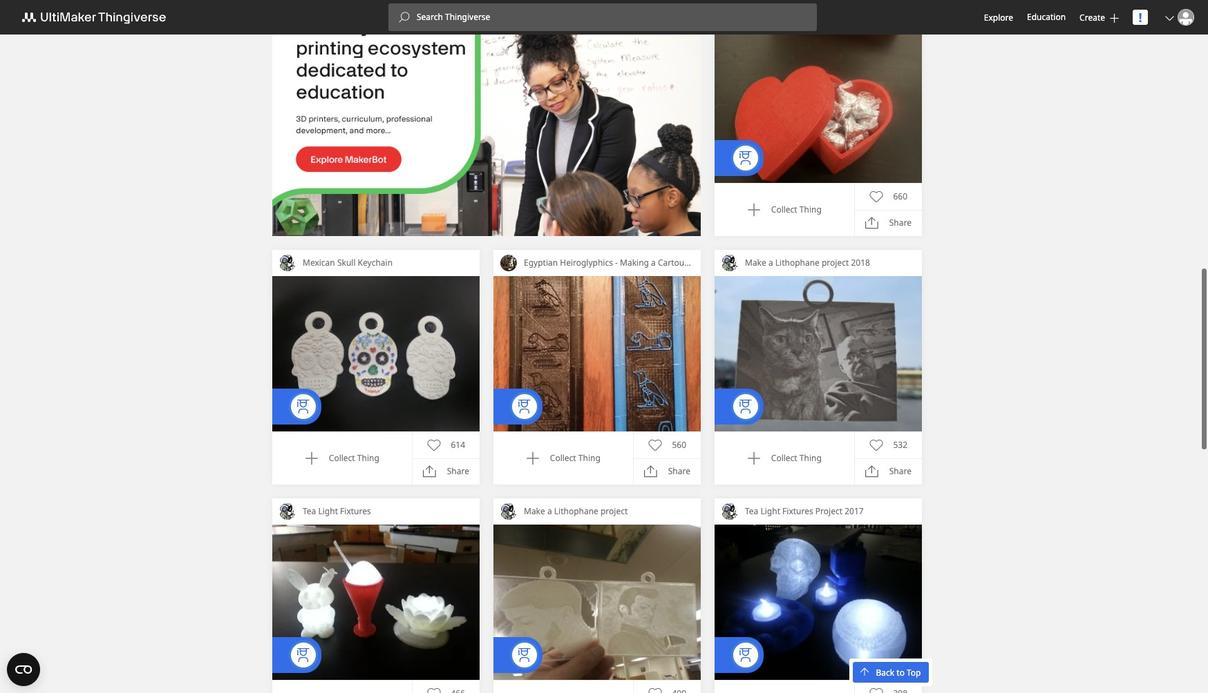 Task type: describe. For each thing, give the bounding box(es) containing it.
560
[[672, 439, 686, 450]]

like image
[[427, 687, 441, 694]]

mexican skull keychain link
[[296, 249, 480, 276]]

share for 614
[[447, 465, 469, 477]]

make card image for mexican skull keychain
[[272, 276, 480, 431]]

skull
[[337, 256, 356, 268]]

explore button
[[984, 11, 1013, 23]]

660 link
[[869, 189, 908, 203]]

project
[[815, 505, 843, 517]]

collect thing for 614
[[329, 452, 379, 464]]

collect thing link for 532
[[747, 451, 822, 465]]

share link for 532
[[865, 465, 912, 478]]

532
[[893, 439, 908, 450]]

tea for tea light fixtures project 2017
[[745, 505, 758, 517]]

-
[[615, 256, 618, 268]]

makerbot logo image
[[14, 9, 182, 26]]

make for make a lithophane project 2018
[[745, 256, 766, 268]]

tea light fixtures link
[[296, 498, 480, 525]]

education
[[1027, 11, 1066, 23]]

avatar image for mexican skull keychain
[[279, 254, 296, 271]]

make card image for make a lithophane project 2018
[[715, 276, 922, 431]]

add to collection image for 560
[[526, 451, 540, 465]]

light for tea light fixtures project 2017
[[761, 505, 780, 517]]

to
[[897, 667, 905, 679]]

project for make a lithophane project
[[601, 505, 628, 517]]

collect thing link for 660
[[747, 203, 822, 216]]

like image for 614
[[427, 438, 441, 452]]

make card image for tea light fixtures project 2017
[[715, 525, 922, 680]]

collect thing link for 614
[[305, 451, 379, 465]]

lithophane for make a lithophane project 2018
[[775, 256, 820, 268]]

egyptian heiroglyphics - making a cartouche
[[524, 256, 698, 268]]

614 link
[[427, 438, 465, 452]]

open widget image
[[7, 654, 40, 687]]

making
[[620, 256, 649, 268]]

collect for 660
[[771, 203, 797, 215]]

make for make a lithophane project
[[524, 505, 545, 517]]

collect thing link for 560
[[526, 451, 600, 465]]

like image for 560
[[648, 438, 662, 452]]

like image for 532
[[869, 438, 883, 452]]

back
[[876, 667, 894, 679]]

2017
[[845, 505, 864, 517]]

collect thing for 560
[[550, 452, 600, 464]]

mexican
[[303, 256, 335, 268]]

create button
[[1080, 11, 1119, 23]]

scrollupicon image
[[861, 667, 869, 676]]

share image for 532
[[865, 465, 879, 478]]

make a lithophane project 2018
[[745, 256, 870, 268]]

560 link
[[648, 438, 686, 452]]

make a lithophane project
[[524, 505, 628, 517]]

collect for 560
[[550, 452, 576, 464]]

fixtures for tea light fixtures
[[340, 505, 371, 517]]

fixtures for tea light fixtures project 2017
[[782, 505, 813, 517]]

collect for 532
[[771, 452, 797, 464]]

avatar image for egyptian heiroglyphics - making a cartouche
[[500, 254, 517, 271]]

education link
[[1027, 10, 1066, 25]]

egyptian
[[524, 256, 558, 268]]

Search Thingiverse text field
[[410, 12, 817, 23]]

thing for 660
[[800, 203, 822, 215]]



Task type: vqa. For each thing, say whether or not it's contained in the screenshot.
the left Share icon
yes



Task type: locate. For each thing, give the bounding box(es) containing it.
make card image for egyptian heiroglyphics - making a cartouche
[[493, 276, 701, 431]]

keychain
[[358, 256, 393, 268]]

2 fixtures from the left
[[782, 505, 813, 517]]

collect up make a lithophane project
[[550, 452, 576, 464]]

fixtures
[[340, 505, 371, 517], [782, 505, 813, 517]]

1 vertical spatial lithophane
[[554, 505, 598, 517]]

share image
[[865, 216, 879, 230], [644, 465, 658, 478]]

1 horizontal spatial light
[[761, 505, 780, 517]]

share image down 660 link at the top right of page
[[865, 216, 879, 230]]

share link down 660 link at the top right of page
[[865, 216, 912, 230]]

explore
[[984, 11, 1013, 23]]

!
[[1139, 9, 1142, 26]]

a inside the make a lithophane project 2018 link
[[768, 256, 773, 268]]

like image
[[869, 189, 883, 203], [427, 438, 441, 452], [648, 438, 662, 452], [869, 438, 883, 452], [648, 687, 662, 694], [869, 687, 883, 694]]

collect thing for 532
[[771, 452, 822, 464]]

2 horizontal spatial a
[[768, 256, 773, 268]]

share down "614"
[[447, 465, 469, 477]]

1 horizontal spatial add to collection image
[[526, 451, 540, 465]]

avatar image for make a lithophane project
[[500, 503, 517, 520]]

collect thing up make a lithophane project
[[550, 452, 600, 464]]

share image for 614
[[423, 465, 437, 478]]

share for 560
[[668, 465, 690, 477]]

share image down 560 link at the right
[[644, 465, 658, 478]]

thing for 560
[[578, 452, 600, 464]]

0 vertical spatial make
[[745, 256, 766, 268]]

1 horizontal spatial share image
[[865, 465, 879, 478]]

share image for 560
[[644, 465, 658, 478]]

0 horizontal spatial lithophane
[[554, 505, 598, 517]]

thing up make a lithophane project
[[578, 452, 600, 464]]

collect thing up tea light fixtures
[[329, 452, 379, 464]]

0 vertical spatial lithophane
[[775, 256, 820, 268]]

1 vertical spatial project
[[601, 505, 628, 517]]

share down 660
[[889, 216, 912, 228]]

0 horizontal spatial project
[[601, 505, 628, 517]]

collect up tea light fixtures
[[329, 452, 355, 464]]

share link down 532 link
[[865, 465, 912, 478]]

collect right add to collection icon
[[771, 203, 797, 215]]

a for make a lithophane project
[[547, 505, 552, 517]]

cartouche
[[658, 256, 698, 268]]

1 horizontal spatial project
[[822, 256, 849, 268]]

0 horizontal spatial light
[[318, 505, 338, 517]]

make card image for make a lithophane project
[[493, 525, 701, 680]]

1 vertical spatial share image
[[644, 465, 658, 478]]

share down 560
[[668, 465, 690, 477]]

0 horizontal spatial a
[[547, 505, 552, 517]]

create
[[1080, 11, 1105, 23]]

0 horizontal spatial add to collection image
[[305, 451, 318, 465]]

share image for 660
[[865, 216, 879, 230]]

1 light from the left
[[318, 505, 338, 517]]

1 add to collection image from the left
[[305, 451, 318, 465]]

0 vertical spatial share image
[[865, 216, 879, 230]]

collect thing up tea light fixtures project 2017
[[771, 452, 822, 464]]

0 horizontal spatial tea
[[303, 505, 316, 517]]

collect thing
[[771, 203, 822, 215], [329, 452, 379, 464], [550, 452, 600, 464], [771, 452, 822, 464]]

0 horizontal spatial fixtures
[[340, 505, 371, 517]]

3 add to collection image from the left
[[747, 451, 761, 465]]

collect thing link
[[747, 203, 822, 216], [305, 451, 379, 465], [526, 451, 600, 465], [747, 451, 822, 465]]

1 vertical spatial make
[[524, 505, 545, 517]]

avatar image for tea light fixtures
[[279, 503, 296, 520]]

avatar image
[[1178, 9, 1194, 26], [279, 254, 296, 271], [500, 254, 517, 271], [722, 254, 738, 271], [279, 503, 296, 520], [500, 503, 517, 520], [722, 503, 738, 520]]

make a lithophane project link
[[517, 498, 701, 525]]

collect thing right add to collection icon
[[771, 203, 822, 215]]

share link for 660
[[865, 216, 912, 230]]

add to collection image
[[305, 451, 318, 465], [526, 451, 540, 465], [747, 451, 761, 465]]

make a lithophane project 2018 link
[[738, 249, 922, 276]]

add to collection image for 532
[[747, 451, 761, 465]]

thing for 532
[[800, 452, 822, 464]]

thing
[[800, 203, 822, 215], [357, 452, 379, 464], [578, 452, 600, 464], [800, 452, 822, 464]]

avatar image for make a lithophane project 2018
[[722, 254, 738, 271]]

tea light fixtures
[[303, 505, 371, 517]]

collect thing for 660
[[771, 203, 822, 215]]

light
[[318, 505, 338, 517], [761, 505, 780, 517]]

light for tea light fixtures
[[318, 505, 338, 517]]

1 horizontal spatial make
[[745, 256, 766, 268]]

make inside make a lithophane project link
[[524, 505, 545, 517]]

back to top
[[876, 667, 921, 679]]

plusicon image
[[1110, 13, 1119, 22]]

2 horizontal spatial add to collection image
[[747, 451, 761, 465]]

! link
[[1133, 9, 1148, 26]]

532 link
[[869, 438, 908, 452]]

share link down 614 link
[[423, 465, 469, 478]]

a inside egyptian heiroglyphics - making a cartouche link
[[651, 256, 656, 268]]

660
[[893, 190, 908, 202]]

heiroglyphics
[[560, 256, 613, 268]]

0 horizontal spatial share image
[[423, 465, 437, 478]]

lithophane for make a lithophane project
[[554, 505, 598, 517]]

collect up tea light fixtures project 2017
[[771, 452, 797, 464]]

avatar image for tea light fixtures project 2017
[[722, 503, 738, 520]]

egyptian heiroglyphics - making a cartouche link
[[517, 249, 701, 276]]

collect thing link up make a lithophane project
[[526, 451, 600, 465]]

make card image
[[715, 27, 922, 182], [272, 276, 480, 431], [493, 276, 701, 431], [715, 276, 922, 431], [272, 525, 480, 680], [493, 525, 701, 680], [715, 525, 922, 680]]

like image for 660
[[869, 189, 883, 203]]

share for 660
[[889, 216, 912, 228]]

1 horizontal spatial share image
[[865, 216, 879, 230]]

project
[[822, 256, 849, 268], [601, 505, 628, 517]]

share image down 532 link
[[865, 465, 879, 478]]

1 horizontal spatial lithophane
[[775, 256, 820, 268]]

share
[[889, 216, 912, 228], [447, 465, 469, 477], [668, 465, 690, 477], [889, 465, 912, 477]]

share down 532
[[889, 465, 912, 477]]

thing up the tea light fixtures link
[[357, 452, 379, 464]]

collect thing link up tea light fixtures project 2017
[[747, 451, 822, 465]]

share image
[[423, 465, 437, 478], [865, 465, 879, 478]]

a inside make a lithophane project link
[[547, 505, 552, 517]]

share image down 614 link
[[423, 465, 437, 478]]

collect thing link up tea light fixtures
[[305, 451, 379, 465]]

1 share image from the left
[[423, 465, 437, 478]]

1 tea from the left
[[303, 505, 316, 517]]

make card image for tea light fixtures
[[272, 525, 480, 680]]

2 tea from the left
[[745, 505, 758, 517]]

share link
[[865, 216, 912, 230], [423, 465, 469, 478], [644, 465, 690, 478], [865, 465, 912, 478]]

2 add to collection image from the left
[[526, 451, 540, 465]]

search control image
[[399, 12, 410, 23]]

share link for 560
[[644, 465, 690, 478]]

thing for 614
[[357, 452, 379, 464]]

lithophane
[[775, 256, 820, 268], [554, 505, 598, 517]]

share link down 560 link at the right
[[644, 465, 690, 478]]

add to collection image for 614
[[305, 451, 318, 465]]

0 horizontal spatial make
[[524, 505, 545, 517]]

1 fixtures from the left
[[340, 505, 371, 517]]

tea
[[303, 505, 316, 517], [745, 505, 758, 517]]

1 horizontal spatial fixtures
[[782, 505, 813, 517]]

2 light from the left
[[761, 505, 780, 517]]

share for 532
[[889, 465, 912, 477]]

mexican skull keychain
[[303, 256, 393, 268]]

back to top button
[[853, 663, 929, 684]]

tea for tea light fixtures
[[303, 505, 316, 517]]

collect
[[771, 203, 797, 215], [329, 452, 355, 464], [550, 452, 576, 464], [771, 452, 797, 464]]

thing up make a lithophane project 2018
[[800, 203, 822, 215]]

0 vertical spatial project
[[822, 256, 849, 268]]

tea light fixtures project 2017 link
[[738, 498, 922, 525]]

share link for 614
[[423, 465, 469, 478]]

project for make a lithophane project 2018
[[822, 256, 849, 268]]

a for make a lithophane project 2018
[[768, 256, 773, 268]]

614
[[451, 439, 465, 450]]

a
[[651, 256, 656, 268], [768, 256, 773, 268], [547, 505, 552, 517]]

make
[[745, 256, 766, 268], [524, 505, 545, 517]]

2018
[[851, 256, 870, 268]]

0 horizontal spatial share image
[[644, 465, 658, 478]]

top
[[907, 667, 921, 679]]

collect thing link up make a lithophane project 2018
[[747, 203, 822, 216]]

2 share image from the left
[[865, 465, 879, 478]]

add to collection image
[[747, 203, 761, 216]]

tea light fixtures project 2017
[[745, 505, 864, 517]]

1 horizontal spatial tea
[[745, 505, 758, 517]]

thing up tea light fixtures project 2017
[[800, 452, 822, 464]]

1 horizontal spatial a
[[651, 256, 656, 268]]

collect for 614
[[329, 452, 355, 464]]



